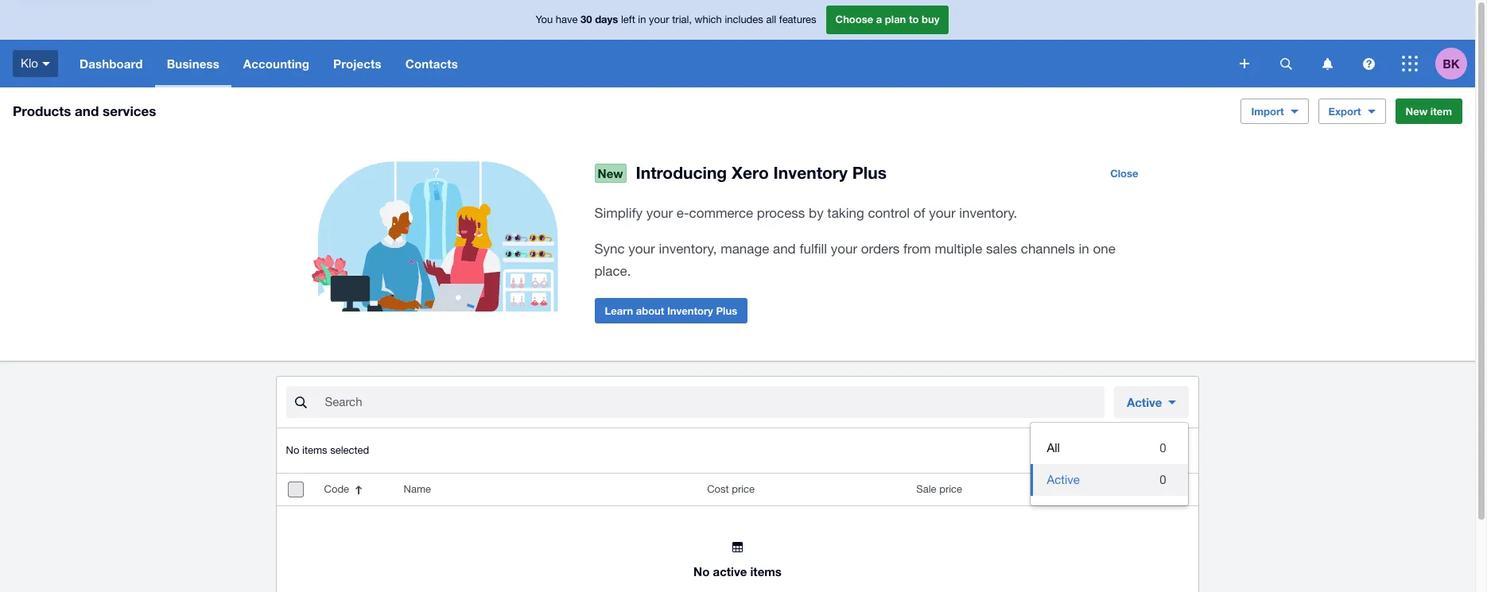 Task type: describe. For each thing, give the bounding box(es) containing it.
introducing xero inventory plus image
[[277, 161, 595, 336]]

features
[[780, 14, 817, 26]]

of
[[914, 205, 926, 221]]

new for new item
[[1406, 105, 1428, 118]]

process
[[757, 205, 806, 221]]

contacts button
[[394, 40, 470, 88]]

bk button
[[1436, 40, 1476, 88]]

and inside sync your inventory, manage and fulfill your orders from multiple sales channels in one place.
[[773, 241, 796, 257]]

no active items
[[694, 565, 782, 579]]

products
[[13, 103, 71, 119]]

bk
[[1444, 56, 1461, 70]]

import button
[[1242, 99, 1309, 124]]

your right fulfill
[[831, 241, 858, 257]]

choose a plan to buy
[[836, 13, 940, 26]]

you
[[536, 14, 553, 26]]

to
[[909, 13, 919, 26]]

your right sync
[[629, 241, 655, 257]]

sync your inventory, manage and fulfill your orders from multiple sales channels in one place.
[[595, 241, 1116, 279]]

code
[[324, 484, 349, 496]]

1 horizontal spatial items
[[751, 565, 782, 579]]

projects
[[333, 56, 382, 71]]

cost price
[[707, 484, 755, 496]]

business
[[167, 56, 220, 71]]

1 horizontal spatial svg image
[[1281, 58, 1293, 70]]

no items selected
[[286, 445, 369, 457]]

sale
[[917, 484, 937, 496]]

manage
[[721, 241, 770, 257]]

active inside popup button
[[1127, 395, 1163, 410]]

code button
[[315, 474, 394, 506]]

commerce
[[689, 205, 754, 221]]

navigation containing dashboard
[[68, 40, 1229, 88]]

export button
[[1319, 99, 1387, 124]]

1 horizontal spatial svg image
[[1323, 58, 1333, 70]]

0 for all
[[1160, 442, 1167, 455]]

taking
[[828, 205, 865, 221]]

active button
[[1115, 387, 1190, 419]]

accounting
[[243, 56, 310, 71]]

item
[[1431, 105, 1453, 118]]

no for no active items
[[694, 565, 710, 579]]

active inside list box
[[1047, 473, 1080, 487]]

klo button
[[0, 40, 68, 88]]

from
[[904, 241, 932, 257]]

dashboard link
[[68, 40, 155, 88]]

contacts
[[406, 56, 458, 71]]

0 vertical spatial items
[[302, 445, 327, 457]]

cost price button
[[552, 474, 765, 506]]

you have 30 days left in your trial, which includes all features
[[536, 13, 817, 26]]

projects button
[[321, 40, 394, 88]]

your left "e-"
[[647, 205, 673, 221]]

new item
[[1406, 105, 1453, 118]]

list of items with cost price, sale price and quantity element
[[277, 474, 1199, 593]]

by
[[809, 205, 824, 221]]

xero
[[732, 163, 769, 183]]

days
[[595, 13, 619, 26]]

simplify
[[595, 205, 643, 221]]

control
[[868, 205, 910, 221]]

close
[[1111, 167, 1139, 180]]

plan
[[886, 13, 907, 26]]

0 horizontal spatial svg image
[[1240, 59, 1250, 68]]



Task type: locate. For each thing, give the bounding box(es) containing it.
about
[[636, 305, 665, 317]]

and
[[75, 103, 99, 119], [773, 241, 796, 257]]

plus
[[853, 163, 887, 183], [716, 305, 738, 317]]

2 horizontal spatial svg image
[[1403, 56, 1419, 72]]

place.
[[595, 263, 631, 279]]

orders
[[862, 241, 900, 257]]

0 down archive "button"
[[1160, 473, 1167, 487]]

new item button
[[1396, 99, 1463, 124]]

klo
[[21, 56, 38, 70]]

left
[[621, 14, 636, 26]]

no left active
[[694, 565, 710, 579]]

svg image up export popup button
[[1363, 58, 1375, 70]]

e-
[[677, 205, 689, 221]]

1 vertical spatial plus
[[716, 305, 738, 317]]

inventory for xero
[[774, 163, 848, 183]]

banner
[[0, 0, 1476, 88]]

learn about inventory plus button
[[595, 298, 748, 324]]

2 0 from the top
[[1160, 473, 1167, 487]]

1 vertical spatial and
[[773, 241, 796, 257]]

items left selected
[[302, 445, 327, 457]]

active down all
[[1047, 473, 1080, 487]]

fulfill
[[800, 241, 828, 257]]

and left services
[[75, 103, 99, 119]]

inventory inside button
[[668, 305, 714, 317]]

active
[[713, 565, 747, 579]]

0 vertical spatial plus
[[853, 163, 887, 183]]

1 price from the left
[[732, 484, 755, 496]]

1 horizontal spatial inventory
[[774, 163, 848, 183]]

items
[[302, 445, 327, 457], [751, 565, 782, 579]]

new inside the new item button
[[1406, 105, 1428, 118]]

1 vertical spatial active
[[1047, 473, 1080, 487]]

1 vertical spatial items
[[751, 565, 782, 579]]

inventory for about
[[668, 305, 714, 317]]

0 vertical spatial and
[[75, 103, 99, 119]]

simplify your e-commerce process by taking control of your inventory.
[[595, 205, 1018, 221]]

buy
[[922, 13, 940, 26]]

price right cost
[[732, 484, 755, 496]]

products and services
[[13, 103, 156, 119]]

cost
[[707, 484, 729, 496]]

in right the left
[[638, 14, 646, 26]]

inventory
[[774, 163, 848, 183], [668, 305, 714, 317]]

0 horizontal spatial items
[[302, 445, 327, 457]]

svg image up export at the top right of page
[[1323, 58, 1333, 70]]

0 horizontal spatial svg image
[[42, 62, 50, 66]]

export
[[1329, 105, 1362, 118]]

accounting button
[[231, 40, 321, 88]]

items right active
[[751, 565, 782, 579]]

0 horizontal spatial price
[[732, 484, 755, 496]]

1 vertical spatial new
[[598, 166, 623, 181]]

1 horizontal spatial no
[[694, 565, 710, 579]]

0 vertical spatial no
[[286, 445, 300, 457]]

0 horizontal spatial in
[[638, 14, 646, 26]]

banner containing bk
[[0, 0, 1476, 88]]

close button
[[1101, 161, 1149, 186]]

0 horizontal spatial and
[[75, 103, 99, 119]]

have
[[556, 14, 578, 26]]

selected
[[330, 445, 369, 457]]

archive button
[[1134, 438, 1190, 464]]

1 horizontal spatial price
[[940, 484, 963, 496]]

1 horizontal spatial active
[[1127, 395, 1163, 410]]

plus down the manage
[[716, 305, 738, 317]]

0
[[1160, 442, 1167, 455], [1160, 473, 1167, 487]]

0 vertical spatial active
[[1127, 395, 1163, 410]]

one
[[1094, 241, 1116, 257]]

active up archive
[[1127, 395, 1163, 410]]

0 horizontal spatial plus
[[716, 305, 738, 317]]

your left trial,
[[649, 14, 670, 26]]

no
[[286, 445, 300, 457], [694, 565, 710, 579]]

inventory,
[[659, 241, 717, 257]]

0 horizontal spatial new
[[598, 166, 623, 181]]

sync
[[595, 241, 625, 257]]

price right sale
[[940, 484, 963, 496]]

inventory.
[[960, 205, 1018, 221]]

and left fulfill
[[773, 241, 796, 257]]

archive
[[1143, 445, 1180, 458]]

0 for active
[[1160, 473, 1167, 487]]

new for new
[[598, 166, 623, 181]]

your inside you have 30 days left in your trial, which includes all features
[[649, 14, 670, 26]]

price
[[732, 484, 755, 496], [940, 484, 963, 496]]

30
[[581, 13, 592, 26]]

services
[[103, 103, 156, 119]]

1 vertical spatial 0
[[1160, 473, 1167, 487]]

2 horizontal spatial svg image
[[1363, 58, 1375, 70]]

0 vertical spatial 0
[[1160, 442, 1167, 455]]

business button
[[155, 40, 231, 88]]

Search search field
[[324, 388, 1105, 418]]

which
[[695, 14, 722, 26]]

no for no items selected
[[286, 445, 300, 457]]

svg image
[[1403, 56, 1419, 72], [1281, 58, 1293, 70], [1240, 59, 1250, 68]]

1 horizontal spatial in
[[1079, 241, 1090, 257]]

0 vertical spatial in
[[638, 14, 646, 26]]

navigation
[[68, 40, 1229, 88]]

sales
[[987, 241, 1018, 257]]

0 horizontal spatial no
[[286, 445, 300, 457]]

1 horizontal spatial and
[[773, 241, 796, 257]]

import
[[1252, 105, 1285, 118]]

a
[[877, 13, 883, 26]]

1 vertical spatial no
[[694, 565, 710, 579]]

0 horizontal spatial inventory
[[668, 305, 714, 317]]

in
[[638, 14, 646, 26], [1079, 241, 1090, 257]]

active
[[1127, 395, 1163, 410], [1047, 473, 1080, 487]]

channels
[[1021, 241, 1076, 257]]

inventory up simplify your e-commerce process by taking control of your inventory.
[[774, 163, 848, 183]]

introducing xero inventory plus
[[636, 163, 887, 183]]

plus inside button
[[716, 305, 738, 317]]

trial,
[[673, 14, 692, 26]]

1 vertical spatial inventory
[[668, 305, 714, 317]]

price for sale price
[[940, 484, 963, 496]]

plus up control
[[853, 163, 887, 183]]

no inside list of items with cost price, sale price and quantity element
[[694, 565, 710, 579]]

2 price from the left
[[940, 484, 963, 496]]

0 vertical spatial new
[[1406, 105, 1428, 118]]

all
[[767, 14, 777, 26]]

name button
[[394, 474, 552, 506]]

svg image right klo
[[42, 62, 50, 66]]

in inside you have 30 days left in your trial, which includes all features
[[638, 14, 646, 26]]

multiple
[[935, 241, 983, 257]]

name
[[404, 484, 431, 496]]

choose
[[836, 13, 874, 26]]

your right of
[[930, 205, 956, 221]]

introducing
[[636, 163, 727, 183]]

price for cost price
[[732, 484, 755, 496]]

no left selected
[[286, 445, 300, 457]]

1 horizontal spatial new
[[1406, 105, 1428, 118]]

learn
[[605, 305, 633, 317]]

learn about inventory plus
[[605, 305, 738, 317]]

list box
[[1032, 423, 1189, 506]]

your
[[649, 14, 670, 26], [647, 205, 673, 221], [930, 205, 956, 221], [629, 241, 655, 257], [831, 241, 858, 257]]

in left one
[[1079, 241, 1090, 257]]

dashboard
[[80, 56, 143, 71]]

all
[[1047, 442, 1061, 455]]

1 0 from the top
[[1160, 442, 1167, 455]]

in inside sync your inventory, manage and fulfill your orders from multiple sales channels in one place.
[[1079, 241, 1090, 257]]

includes
[[725, 14, 764, 26]]

0 down the active popup button at the right bottom of page
[[1160, 442, 1167, 455]]

new up the 'simplify'
[[598, 166, 623, 181]]

1 vertical spatial in
[[1079, 241, 1090, 257]]

sale price button
[[765, 474, 972, 506]]

new left item
[[1406, 105, 1428, 118]]

new
[[1406, 105, 1428, 118], [598, 166, 623, 181]]

0 vertical spatial inventory
[[774, 163, 848, 183]]

plus for introducing xero inventory plus
[[853, 163, 887, 183]]

plus for learn about inventory plus
[[716, 305, 738, 317]]

svg image
[[1323, 58, 1333, 70], [1363, 58, 1375, 70], [42, 62, 50, 66]]

svg image inside klo popup button
[[42, 62, 50, 66]]

inventory right the about
[[668, 305, 714, 317]]

1 horizontal spatial plus
[[853, 163, 887, 183]]

0 horizontal spatial active
[[1047, 473, 1080, 487]]

sale price
[[917, 484, 963, 496]]

list box containing all
[[1032, 423, 1189, 506]]



Task type: vqa. For each thing, say whether or not it's contained in the screenshot.
FUTURE
no



